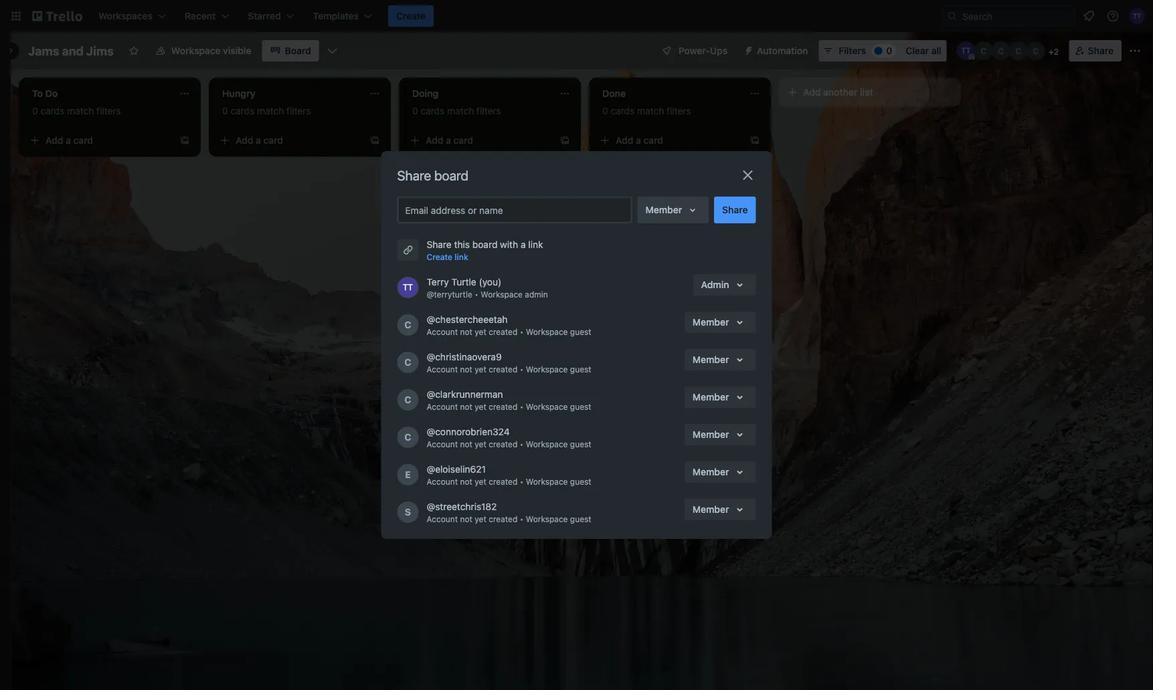 Task type: locate. For each thing, give the bounding box(es) containing it.
a inside share this board with a link create link
[[521, 239, 526, 250]]

created up @streetchris182 account not yet created • workspace guest at the bottom
[[489, 477, 518, 487]]

1 vertical spatial member button
[[685, 424, 756, 446]]

not down @streetchris182
[[460, 515, 473, 524]]

account down @clarkrunnerman on the bottom of page
[[427, 402, 458, 412]]

1 add a card button from the left
[[24, 130, 174, 151]]

0 horizontal spatial share button
[[715, 197, 756, 224]]

account inside @chestercheeetah account not yet created • workspace guest
[[427, 327, 458, 337]]

• for @clarkrunnerman
[[520, 402, 524, 412]]

1 horizontal spatial board
[[473, 239, 498, 250]]

created inside @clarkrunnerman account not yet created • workspace guest
[[489, 402, 518, 412]]

guest inside @eloiselin621 account not yet created • workspace guest
[[570, 477, 592, 487]]

eloiselin621 (eloiselin621) image
[[397, 465, 419, 486]]

share
[[1088, 45, 1114, 56], [397, 167, 431, 183], [723, 205, 748, 216], [427, 239, 452, 250]]

share button down 0 notifications image
[[1070, 40, 1122, 62]]

• inside @eloiselin621 account not yet created • workspace guest
[[520, 477, 524, 487]]

0 notifications image
[[1081, 8, 1097, 24]]

4 c button from the left
[[1027, 42, 1046, 60]]

filters
[[839, 45, 867, 56]]

share button
[[1070, 40, 1122, 62], [715, 197, 756, 224]]

ups
[[710, 45, 728, 56]]

1 match from the left
[[67, 105, 94, 116]]

created inside @streetchris182 account not yet created • workspace guest
[[489, 515, 518, 524]]

0 horizontal spatial board
[[435, 167, 469, 183]]

close image
[[740, 167, 756, 183]]

4 filters from the left
[[667, 105, 691, 116]]

workspace for @clarkrunnerman
[[526, 402, 568, 412]]

automation
[[757, 45, 808, 56]]

c left christinaovera9 (christinaovera9) icon
[[981, 46, 987, 56]]

create link button
[[427, 250, 468, 264]]

guest for @chestercheeetah
[[570, 327, 592, 337]]

c right chestercheeetah (chestercheeetah) image
[[998, 46, 1004, 56]]

account for @christinaovera9
[[427, 365, 458, 374]]

workspace down @eloiselin621 account not yet created • workspace guest at the bottom of page
[[526, 515, 568, 524]]

connorobrien324 (connorobrien324) image
[[1027, 42, 1046, 60]]

workspace visible button
[[147, 40, 259, 62]]

filters
[[96, 105, 121, 116], [287, 105, 311, 116], [477, 105, 501, 116], [667, 105, 691, 116]]

account for @chestercheeetah
[[427, 327, 458, 337]]

member for @clarkrunnerman
[[693, 392, 729, 403]]

created up @eloiselin621 account not yet created • workspace guest at the bottom of page
[[489, 440, 518, 449]]

3 filters from the left
[[477, 105, 501, 116]]

• up @christinaovera9 account not yet created • workspace guest
[[520, 327, 524, 337]]

• inside @clarkrunnerman account not yet created • workspace guest
[[520, 402, 524, 412]]

created inside '@connorobrien324 account not yet created • workspace guest'
[[489, 440, 518, 449]]

card
[[73, 135, 93, 146], [263, 135, 283, 146], [454, 135, 473, 146], [644, 135, 664, 146]]

5 created from the top
[[489, 477, 518, 487]]

link right the with
[[529, 239, 543, 250]]

4 match from the left
[[637, 105, 664, 116]]

search image
[[947, 11, 958, 21]]

created
[[489, 327, 518, 337], [489, 365, 518, 374], [489, 402, 518, 412], [489, 440, 518, 449], [489, 477, 518, 487], [489, 515, 518, 524]]

• inside '@connorobrien324 account not yet created • workspace guest'
[[520, 440, 524, 449]]

member button for @connorobrien324
[[685, 424, 756, 446]]

1 0 cards match filters from the left
[[32, 105, 121, 116]]

jams
[[28, 44, 59, 58]]

@christinaovera9 account not yet created • workspace guest
[[427, 352, 592, 374]]

0 vertical spatial share button
[[1070, 40, 1122, 62]]

not for @christinaovera9
[[460, 365, 473, 374]]

clear
[[906, 45, 929, 56]]

card for 1st create from template… icon from right add a card button
[[644, 135, 664, 146]]

4 yet from the top
[[475, 440, 487, 449]]

workspace for @chestercheeetah
[[526, 327, 568, 337]]

member button
[[685, 312, 756, 333], [685, 349, 756, 371], [685, 387, 756, 408], [685, 462, 756, 483]]

c left +
[[1033, 46, 1039, 56]]

account down @connorobrien324
[[427, 440, 458, 449]]

account inside '@connorobrien324 account not yet created • workspace guest'
[[427, 440, 458, 449]]

3 card from the left
[[454, 135, 473, 146]]

• down turtle
[[475, 290, 479, 299]]

cards for add a card button associated with create from template… image
[[231, 105, 255, 116]]

member button for @eloiselin621
[[685, 462, 756, 483]]

workspace up @eloiselin621 account not yet created • workspace guest at the bottom of page
[[526, 440, 568, 449]]

account down @christinaovera9
[[427, 365, 458, 374]]

yet down @clarkrunnerman on the bottom of page
[[475, 402, 487, 412]]

add
[[803, 87, 821, 98], [46, 135, 63, 146], [236, 135, 253, 146], [426, 135, 444, 146], [616, 135, 634, 146]]

1 horizontal spatial link
[[529, 239, 543, 250]]

yet inside @clarkrunnerman account not yet created • workspace guest
[[475, 402, 487, 412]]

not inside '@connorobrien324 account not yet created • workspace guest'
[[460, 440, 473, 449]]

3 not from the top
[[460, 402, 473, 412]]

• inside @chestercheeetah account not yet created • workspace guest
[[520, 327, 524, 337]]

link down this
[[455, 252, 468, 262]]

workspace up '@connorobrien324 account not yet created • workspace guest'
[[526, 402, 568, 412]]

1 created from the top
[[489, 327, 518, 337]]

• inside @streetchris182 account not yet created • workspace guest
[[520, 515, 524, 524]]

1 vertical spatial share button
[[715, 197, 756, 224]]

workspace down (you)
[[481, 290, 523, 299]]

0 cards match filters
[[32, 105, 121, 116], [222, 105, 311, 116], [412, 105, 501, 116], [603, 105, 691, 116]]

workspace visible
[[171, 45, 251, 56]]

1 add a card from the left
[[46, 135, 93, 146]]

account
[[427, 327, 458, 337], [427, 365, 458, 374], [427, 402, 458, 412], [427, 440, 458, 449], [427, 477, 458, 487], [427, 515, 458, 524]]

christinaovera9 (christinaovera9) image
[[992, 42, 1011, 60]]

@eloiselin621 account not yet created • workspace guest
[[427, 464, 592, 487]]

2 account from the top
[[427, 365, 458, 374]]

match for 1st create from template… icon from right add a card button
[[637, 105, 664, 116]]

account for @connorobrien324
[[427, 440, 458, 449]]

c up christinaovera9 (christinaovera9) image
[[405, 320, 411, 331]]

power-ups button
[[652, 40, 736, 62]]

2 yet from the top
[[475, 365, 487, 374]]

1 filters from the left
[[96, 105, 121, 116]]

add for add a card button related to 3rd create from template… icon from right
[[46, 135, 63, 146]]

clarkrunnerman (clarkrunnerman) image
[[1009, 42, 1028, 60]]

add for add a card button associated with create from template… image
[[236, 135, 253, 146]]

yet inside @eloiselin621 account not yet created • workspace guest
[[475, 477, 487, 487]]

automation button
[[739, 40, 816, 62]]

and
[[62, 44, 83, 58]]

a for 1st create from template… icon from right add a card button
[[636, 135, 641, 146]]

6 guest from the top
[[570, 515, 592, 524]]

4 0 cards match filters from the left
[[603, 105, 691, 116]]

cards for 1st create from template… icon from right add a card button
[[611, 105, 635, 116]]

• inside @christinaovera9 account not yet created • workspace guest
[[520, 365, 524, 374]]

2 card from the left
[[263, 135, 283, 146]]

terry turtle (terryturtle) image right all
[[957, 42, 976, 60]]

create from template… image
[[179, 135, 190, 146], [560, 135, 570, 146], [750, 135, 761, 146]]

yet
[[475, 327, 487, 337], [475, 365, 487, 374], [475, 402, 487, 412], [475, 440, 487, 449], [475, 477, 487, 487], [475, 515, 487, 524]]

account inside @christinaovera9 account not yet created • workspace guest
[[427, 365, 458, 374]]

created up @clarkrunnerman account not yet created • workspace guest
[[489, 365, 518, 374]]

1 vertical spatial create
[[427, 252, 453, 262]]

2 member button from the top
[[685, 349, 756, 371]]

created for @eloiselin621
[[489, 477, 518, 487]]

2 add a card from the left
[[236, 135, 283, 146]]

1 horizontal spatial create from template… image
[[560, 135, 570, 146]]

@chestercheeetah
[[427, 314, 508, 325]]

link
[[529, 239, 543, 250], [455, 252, 468, 262]]

workspace
[[171, 45, 221, 56], [481, 290, 523, 299], [526, 327, 568, 337], [526, 365, 568, 374], [526, 402, 568, 412], [526, 440, 568, 449], [526, 477, 568, 487], [526, 515, 568, 524]]

0
[[887, 45, 893, 56], [32, 105, 38, 116], [222, 105, 228, 116], [412, 105, 418, 116], [603, 105, 608, 116]]

4 account from the top
[[427, 440, 458, 449]]

0 vertical spatial terry turtle (terryturtle) image
[[957, 42, 976, 60]]

guest inside @chestercheeetah account not yet created • workspace guest
[[570, 327, 592, 337]]

• up @clarkrunnerman account not yet created • workspace guest
[[520, 365, 524, 374]]

3 guest from the top
[[570, 402, 592, 412]]

• for @chestercheeetah
[[520, 327, 524, 337]]

terry turtle (terryturtle) image
[[1129, 8, 1146, 24]]

not down @eloiselin621 at the left bottom of page
[[460, 477, 473, 487]]

yet inside @streetchris182 account not yet created • workspace guest
[[475, 515, 487, 524]]

not down @chestercheeetah at left
[[460, 327, 473, 337]]

add a card button for 3rd create from template… icon from right
[[24, 130, 174, 151]]

1 horizontal spatial create
[[427, 252, 453, 262]]

2 c button from the left
[[992, 42, 1011, 60]]

• up '@connorobrien324 account not yet created • workspace guest'
[[520, 402, 524, 412]]

not down @clarkrunnerman on the bottom of page
[[460, 402, 473, 412]]

terry turtle (terryturtle) image left terry
[[397, 277, 419, 299]]

2 0 cards match filters from the left
[[222, 105, 311, 116]]

3 account from the top
[[427, 402, 458, 412]]

1 member button from the top
[[685, 312, 756, 333]]

add a card button
[[24, 130, 174, 151], [214, 130, 364, 151], [404, 130, 554, 151], [595, 130, 745, 151]]

add a card
[[46, 135, 93, 146], [236, 135, 283, 146], [426, 135, 473, 146], [616, 135, 664, 146]]

1 card from the left
[[73, 135, 93, 146]]

3 add a card from the left
[[426, 135, 473, 146]]

@clarkrunnerman
[[427, 389, 503, 400]]

workspace down admin
[[526, 327, 568, 337]]

3 create from template… image from the left
[[750, 135, 761, 146]]

workspace up @streetchris182 account not yet created • workspace guest at the bottom
[[526, 477, 568, 487]]

2 filters from the left
[[287, 105, 311, 116]]

created for @connorobrien324
[[489, 440, 518, 449]]

workspace inside @eloiselin621 account not yet created • workspace guest
[[526, 477, 568, 487]]

add a card for create from template… image
[[236, 135, 283, 146]]

workspace inside '@connorobrien324 account not yet created • workspace guest'
[[526, 440, 568, 449]]

2 created from the top
[[489, 365, 518, 374]]

c for christinaovera9 (christinaovera9) icon
[[998, 46, 1004, 56]]

member
[[646, 205, 682, 216], [693, 317, 729, 328], [693, 355, 729, 366], [693, 392, 729, 403], [693, 429, 729, 441], [693, 467, 729, 478], [693, 504, 729, 516]]

create button
[[388, 5, 434, 27]]

e
[[405, 470, 411, 481]]

@connorobrien324 account not yet created • workspace guest
[[427, 427, 592, 449]]

yet down @chestercheeetah at left
[[475, 327, 487, 337]]

filters for 2nd create from template… icon from the right
[[477, 105, 501, 116]]

Email address or name text field
[[405, 201, 630, 220]]

5 yet from the top
[[475, 477, 487, 487]]

4 add a card button from the left
[[595, 130, 745, 151]]

1 cards from the left
[[40, 105, 64, 116]]

guest
[[570, 327, 592, 337], [570, 365, 592, 374], [570, 402, 592, 412], [570, 440, 592, 449], [570, 477, 592, 487], [570, 515, 592, 524]]

+ 2
[[1049, 47, 1059, 56]]

workspace inside @chestercheeetah account not yet created • workspace guest
[[526, 327, 568, 337]]

chestercheeetah (chestercheeetah) image
[[975, 42, 993, 60]]

@connorobrien324
[[427, 427, 510, 438]]

0 horizontal spatial link
[[455, 252, 468, 262]]

2 add a card button from the left
[[214, 130, 364, 151]]

not for @clarkrunnerman
[[460, 402, 473, 412]]

created up '@connorobrien324 account not yet created • workspace guest'
[[489, 402, 518, 412]]

account inside @eloiselin621 account not yet created • workspace guest
[[427, 477, 458, 487]]

3 add a card button from the left
[[404, 130, 554, 151]]

account inside @streetchris182 account not yet created • workspace guest
[[427, 515, 458, 524]]

s
[[405, 507, 411, 518]]

match
[[67, 105, 94, 116], [257, 105, 284, 116], [447, 105, 474, 116], [637, 105, 664, 116]]

not inside @chestercheeetah account not yet created • workspace guest
[[460, 327, 473, 337]]

account down @chestercheeetah at left
[[427, 327, 458, 337]]

add for add another list button
[[803, 87, 821, 98]]

3 c button from the left
[[1009, 42, 1028, 60]]

created for @clarkrunnerman
[[489, 402, 518, 412]]

c right christinaovera9 (christinaovera9) icon
[[1016, 46, 1022, 56]]

board
[[435, 167, 469, 183], [473, 239, 498, 250]]

c button
[[975, 42, 993, 60], [992, 42, 1011, 60], [1009, 42, 1028, 60], [1027, 42, 1046, 60]]

workspace left visible on the top left of the page
[[171, 45, 221, 56]]

1 vertical spatial board
[[473, 239, 498, 250]]

4 add a card from the left
[[616, 135, 664, 146]]

@streetchris182
[[427, 502, 497, 513]]

workspace inside @christinaovera9 account not yet created • workspace guest
[[526, 365, 568, 374]]

3 0 cards match filters from the left
[[412, 105, 501, 116]]

add a card button for 2nd create from template… icon from the right
[[404, 130, 554, 151]]

guest inside @christinaovera9 account not yet created • workspace guest
[[570, 365, 592, 374]]

star or unstar board image
[[128, 46, 139, 56]]

4 guest from the top
[[570, 440, 592, 449]]

account down @eloiselin621 at the left bottom of page
[[427, 477, 458, 487]]

yet down @eloiselin621 at the left bottom of page
[[475, 477, 487, 487]]

jams and jims
[[28, 44, 114, 58]]

5 account from the top
[[427, 477, 458, 487]]

cards
[[40, 105, 64, 116], [231, 105, 255, 116], [421, 105, 445, 116], [611, 105, 635, 116]]

yet down @streetchris182
[[475, 515, 487, 524]]

4 created from the top
[[489, 440, 518, 449]]

2 match from the left
[[257, 105, 284, 116]]

streetchris182 (streetchris182) image
[[397, 502, 419, 524]]

card for add a card button associated with create from template… image
[[263, 135, 283, 146]]

6 yet from the top
[[475, 515, 487, 524]]

• up @eloiselin621 account not yet created • workspace guest at the bottom of page
[[520, 440, 524, 449]]

3 created from the top
[[489, 402, 518, 412]]

• up @streetchris182 account not yet created • workspace guest at the bottom
[[520, 477, 524, 487]]

created up @christinaovera9 account not yet created • workspace guest
[[489, 327, 518, 337]]

c for connorobrien324 (connorobrien324) image
[[405, 432, 411, 443]]

account for @streetchris182
[[427, 515, 458, 524]]

4 card from the left
[[644, 135, 664, 146]]

6 created from the top
[[489, 515, 518, 524]]

yet inside '@connorobrien324 account not yet created • workspace guest'
[[475, 440, 487, 449]]

a for add a card button associated with 2nd create from template… icon from the right
[[446, 135, 451, 146]]

not
[[460, 327, 473, 337], [460, 365, 473, 374], [460, 402, 473, 412], [460, 440, 473, 449], [460, 477, 473, 487], [460, 515, 473, 524]]

board inside share this board with a link create link
[[473, 239, 498, 250]]

guest inside '@connorobrien324 account not yet created • workspace guest'
[[570, 440, 592, 449]]

create
[[396, 10, 426, 21], [427, 252, 453, 262]]

yet down @christinaovera9
[[475, 365, 487, 374]]

c down clarkrunnerman (clarkrunnerman) icon
[[405, 432, 411, 443]]

not down @christinaovera9
[[460, 365, 473, 374]]

filters for create from template… image
[[287, 105, 311, 116]]

0 horizontal spatial terry turtle (terryturtle) image
[[397, 277, 419, 299]]

match for add a card button associated with create from template… image
[[257, 105, 284, 116]]

4 member button from the top
[[685, 462, 756, 483]]

yet down @connorobrien324
[[475, 440, 487, 449]]

6 account from the top
[[427, 515, 458, 524]]

3 yet from the top
[[475, 402, 487, 412]]

1 guest from the top
[[570, 327, 592, 337]]

workspace inside workspace visible button
[[171, 45, 221, 56]]

yet inside @chestercheeetah account not yet created • workspace guest
[[475, 327, 487, 337]]

guest for @streetchris182
[[570, 515, 592, 524]]

2 horizontal spatial create from template… image
[[750, 135, 761, 146]]

2 cards from the left
[[231, 105, 255, 116]]

4 cards from the left
[[611, 105, 635, 116]]

2 vertical spatial member button
[[685, 499, 756, 521]]

created down @streetchris182
[[489, 515, 518, 524]]

created inside @eloiselin621 account not yet created • workspace guest
[[489, 477, 518, 487]]

board link
[[262, 40, 319, 62]]

create inside share this board with a link create link
[[427, 252, 453, 262]]

a for add a card button related to 3rd create from template… icon from right
[[66, 135, 71, 146]]

not inside @clarkrunnerman account not yet created • workspace guest
[[460, 402, 473, 412]]

2 guest from the top
[[570, 365, 592, 374]]

0 vertical spatial create
[[396, 10, 426, 21]]

not inside @streetchris182 account not yet created • workspace guest
[[460, 515, 473, 524]]

primary element
[[0, 0, 1154, 32]]

•
[[475, 290, 479, 299], [520, 327, 524, 337], [520, 365, 524, 374], [520, 402, 524, 412], [520, 440, 524, 449], [520, 477, 524, 487], [520, 515, 524, 524]]

jims
[[86, 44, 114, 58]]

1 horizontal spatial terry turtle (terryturtle) image
[[957, 42, 976, 60]]

5 not from the top
[[460, 477, 473, 487]]

created inside @chestercheeetah account not yet created • workspace guest
[[489, 327, 518, 337]]

0 horizontal spatial create from template… image
[[179, 135, 190, 146]]

created inside @christinaovera9 account not yet created • workspace guest
[[489, 365, 518, 374]]

not inside @christinaovera9 account not yet created • workspace guest
[[460, 365, 473, 374]]

workspace for @connorobrien324
[[526, 440, 568, 449]]

member for @eloiselin621
[[693, 467, 729, 478]]

terry
[[427, 277, 449, 288]]

not down @connorobrien324
[[460, 440, 473, 449]]

1 yet from the top
[[475, 327, 487, 337]]

0 vertical spatial link
[[529, 239, 543, 250]]

visible
[[223, 45, 251, 56]]

yet for @chestercheeetah
[[475, 327, 487, 337]]

workspace inside @streetchris182 account not yet created • workspace guest
[[526, 515, 568, 524]]

2 not from the top
[[460, 365, 473, 374]]

6 not from the top
[[460, 515, 473, 524]]

yet inside @christinaovera9 account not yet created • workspace guest
[[475, 365, 487, 374]]

1 not from the top
[[460, 327, 473, 337]]

turtle
[[452, 277, 477, 288]]

• down @eloiselin621 account not yet created • workspace guest at the bottom of page
[[520, 515, 524, 524]]

create inside button
[[396, 10, 426, 21]]

account inside @clarkrunnerman account not yet created • workspace guest
[[427, 402, 458, 412]]

share button down 'close' icon at the right of page
[[715, 197, 756, 224]]

1 account from the top
[[427, 327, 458, 337]]

not inside @eloiselin621 account not yet created • workspace guest
[[460, 477, 473, 487]]

admin
[[701, 280, 729, 291]]

c
[[981, 46, 987, 56], [998, 46, 1004, 56], [1016, 46, 1022, 56], [1033, 46, 1039, 56], [405, 320, 411, 331], [405, 357, 411, 368], [405, 395, 411, 406], [405, 432, 411, 443]]

c down chestercheeetah (chestercheeetah) icon
[[405, 357, 411, 368]]

terry turtle (terryturtle) image
[[957, 42, 976, 60], [397, 277, 419, 299]]

account down @streetchris182
[[427, 515, 458, 524]]

workspace inside @clarkrunnerman account not yet created • workspace guest
[[526, 402, 568, 412]]

5 guest from the top
[[570, 477, 592, 487]]

3 cards from the left
[[421, 105, 445, 116]]

power-ups
[[679, 45, 728, 56]]

power-
[[679, 45, 710, 56]]

member button
[[638, 197, 709, 224], [685, 424, 756, 446], [685, 499, 756, 521]]

3 member button from the top
[[685, 387, 756, 408]]

add a card button for create from template… image
[[214, 130, 364, 151]]

a
[[66, 135, 71, 146], [256, 135, 261, 146], [446, 135, 451, 146], [636, 135, 641, 146], [521, 239, 526, 250]]

0 horizontal spatial create
[[396, 10, 426, 21]]

3 match from the left
[[447, 105, 474, 116]]

christinaovera9 (christinaovera9) image
[[397, 352, 419, 374]]

workspace up @clarkrunnerman account not yet created • workspace guest
[[526, 365, 568, 374]]

c down christinaovera9 (christinaovera9) image
[[405, 395, 411, 406]]

guest inside @clarkrunnerman account not yet created • workspace guest
[[570, 402, 592, 412]]

4 not from the top
[[460, 440, 473, 449]]

guest inside @streetchris182 account not yet created • workspace guest
[[570, 515, 592, 524]]



Task type: describe. For each thing, give the bounding box(es) containing it.
guest for @clarkrunnerman
[[570, 402, 592, 412]]

guest for @eloiselin621
[[570, 477, 592, 487]]

1 create from template… image from the left
[[179, 135, 190, 146]]

a for add a card button associated with create from template… image
[[256, 135, 261, 146]]

@streetchris182 account not yet created • workspace guest
[[427, 502, 592, 524]]

1 vertical spatial terry turtle (terryturtle) image
[[397, 277, 419, 299]]

0 vertical spatial board
[[435, 167, 469, 183]]

@christinaovera9
[[427, 352, 502, 363]]

add another list
[[803, 87, 874, 98]]

member button for @streetchris182
[[685, 499, 756, 521]]

switch to… image
[[9, 9, 23, 23]]

2
[[1054, 47, 1059, 56]]

clarkrunnerman (clarkrunnerman) image
[[397, 390, 419, 411]]

member for @chestercheeetah
[[693, 317, 729, 328]]

member for @connorobrien324
[[693, 429, 729, 441]]

workspace for @eloiselin621
[[526, 477, 568, 487]]

not for @streetchris182
[[460, 515, 473, 524]]

created for @christinaovera9
[[489, 365, 518, 374]]

workspace for @streetchris182
[[526, 515, 568, 524]]

show menu image
[[1129, 44, 1142, 58]]

yet for @streetchris182
[[475, 515, 487, 524]]

clear all button
[[901, 40, 947, 62]]

workspace inside terry turtle (you) @terryturtle • workspace admin
[[481, 290, 523, 299]]

admin
[[525, 290, 548, 299]]

add a card for 2nd create from template… icon from the right
[[426, 135, 473, 146]]

c for clarkrunnerman (clarkrunnerman) icon
[[405, 395, 411, 406]]

c for chestercheeetah (chestercheeetah) icon
[[405, 320, 411, 331]]

sm image
[[739, 40, 757, 59]]

c for christinaovera9 (christinaovera9) image
[[405, 357, 411, 368]]

• for @streetchris182
[[520, 515, 524, 524]]

add a card button for 1st create from template… icon from right
[[595, 130, 745, 151]]

customize views image
[[326, 44, 339, 58]]

member button for @clarkrunnerman
[[685, 387, 756, 408]]

Search field
[[958, 6, 1075, 26]]

add a card for 3rd create from template… icon from right
[[46, 135, 93, 146]]

2 create from template… image from the left
[[560, 135, 570, 146]]

c for clarkrunnerman (clarkrunnerman) image
[[1016, 46, 1022, 56]]

filters for 3rd create from template… icon from right
[[96, 105, 121, 116]]

chestercheeetah (chestercheeetah) image
[[397, 315, 419, 336]]

share this board with a link create link
[[427, 239, 543, 262]]

add for 1st create from template… icon from right add a card button
[[616, 135, 634, 146]]

0 cards match filters for create from template… image
[[222, 105, 311, 116]]

created for @chestercheeetah
[[489, 327, 518, 337]]

yet for @eloiselin621
[[475, 477, 487, 487]]

+
[[1049, 47, 1054, 56]]

member button for @chestercheeetah
[[685, 312, 756, 333]]

list
[[860, 87, 874, 98]]

cards for add a card button related to 3rd create from template… icon from right
[[40, 105, 64, 116]]

1 c button from the left
[[975, 42, 993, 60]]

not for @connorobrien324
[[460, 440, 473, 449]]

(you)
[[479, 277, 502, 288]]

add another list button
[[779, 78, 961, 107]]

not for @eloiselin621
[[460, 477, 473, 487]]

@eloiselin621
[[427, 464, 486, 475]]

terry turtle (you) @terryturtle • workspace admin
[[427, 277, 548, 299]]

add for add a card button associated with 2nd create from template… icon from the right
[[426, 135, 444, 146]]

created for @streetchris182
[[489, 515, 518, 524]]

create from template… image
[[370, 135, 380, 146]]

@terryturtle
[[427, 290, 473, 299]]

card for add a card button associated with 2nd create from template… icon from the right
[[454, 135, 473, 146]]

account for @clarkrunnerman
[[427, 402, 458, 412]]

match for add a card button associated with 2nd create from template… icon from the right
[[447, 105, 474, 116]]

card for add a card button related to 3rd create from template… icon from right
[[73, 135, 93, 146]]

yet for @christinaovera9
[[475, 365, 487, 374]]

@clarkrunnerman account not yet created • workspace guest
[[427, 389, 592, 412]]

member for @christinaovera9
[[693, 355, 729, 366]]

board
[[285, 45, 311, 56]]

0 cards match filters for 2nd create from template… icon from the right
[[412, 105, 501, 116]]

member button for @christinaovera9
[[685, 349, 756, 371]]

this
[[454, 239, 470, 250]]

yet for @connorobrien324
[[475, 440, 487, 449]]

add a card for 1st create from template… icon from right
[[616, 135, 664, 146]]

• for @connorobrien324
[[520, 440, 524, 449]]

filters for 1st create from template… icon from right
[[667, 105, 691, 116]]

c for chestercheeetah (chestercheeetah) image
[[981, 46, 987, 56]]

guest for @connorobrien324
[[570, 440, 592, 449]]

• inside terry turtle (you) @terryturtle • workspace admin
[[475, 290, 479, 299]]

all
[[932, 45, 942, 56]]

share inside share this board with a link create link
[[427, 239, 452, 250]]

cards for add a card button associated with 2nd create from template… icon from the right
[[421, 105, 445, 116]]

guest for @christinaovera9
[[570, 365, 592, 374]]

workspace for @christinaovera9
[[526, 365, 568, 374]]

another
[[824, 87, 858, 98]]

0 vertical spatial member button
[[638, 197, 709, 224]]

1 horizontal spatial share button
[[1070, 40, 1122, 62]]

Board name text field
[[21, 40, 120, 62]]

• for @christinaovera9
[[520, 365, 524, 374]]

share board
[[397, 167, 469, 183]]

1 vertical spatial link
[[455, 252, 468, 262]]

clear all
[[906, 45, 942, 56]]

yet for @clarkrunnerman
[[475, 402, 487, 412]]

connorobrien324 (connorobrien324) image
[[397, 427, 419, 449]]

account for @eloiselin621
[[427, 477, 458, 487]]

0 cards match filters for 1st create from template… icon from right
[[603, 105, 691, 116]]

c for connorobrien324 (connorobrien324) icon
[[1033, 46, 1039, 56]]

with
[[500, 239, 518, 250]]

@chestercheeetah account not yet created • workspace guest
[[427, 314, 592, 337]]

admin button
[[693, 275, 756, 296]]

member for @streetchris182
[[693, 504, 729, 516]]

• for @eloiselin621
[[520, 477, 524, 487]]

0 cards match filters for 3rd create from template… icon from right
[[32, 105, 121, 116]]

open information menu image
[[1107, 9, 1120, 23]]

not for @chestercheeetah
[[460, 327, 473, 337]]

match for add a card button related to 3rd create from template… icon from right
[[67, 105, 94, 116]]



Task type: vqa. For each thing, say whether or not it's contained in the screenshot.


